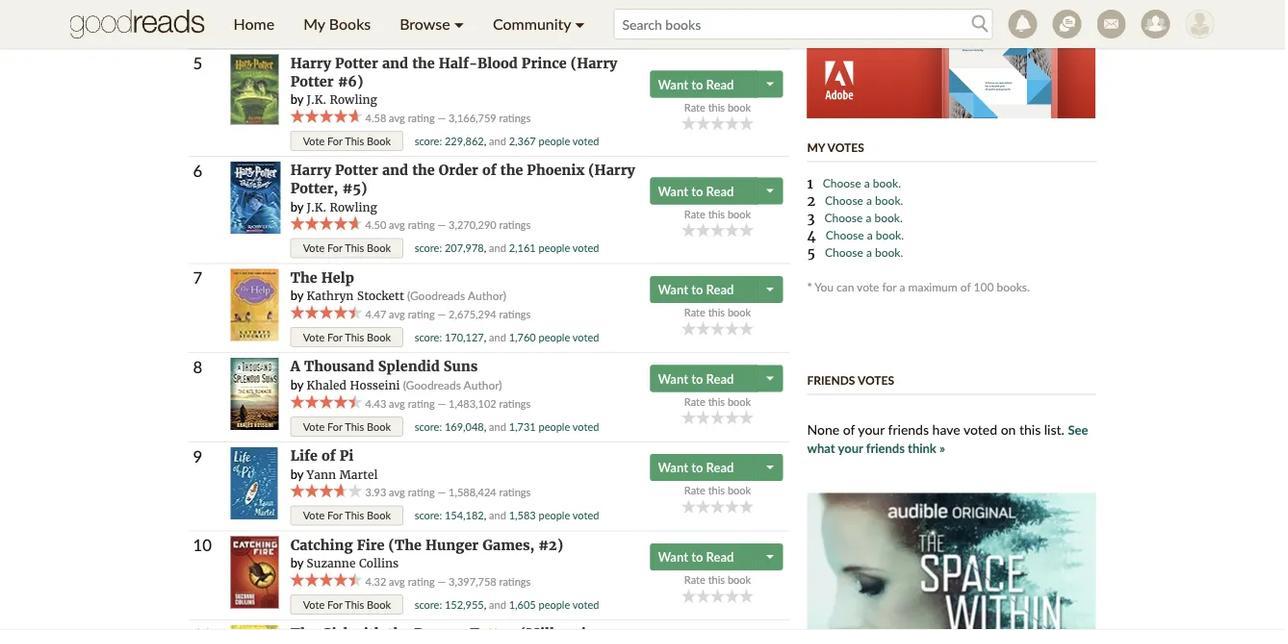 Task type: describe. For each thing, give the bounding box(es) containing it.
rate this book for 10
[[685, 574, 751, 587]]

book for 9
[[728, 485, 751, 498]]

3,397,758
[[449, 576, 497, 589]]

you
[[815, 280, 834, 294]]

choose right 4 at the right top of page
[[826, 228, 864, 242]]

choose up can
[[825, 246, 864, 260]]

my for my books
[[303, 14, 325, 33]]

author) inside the help by kathryn stockett (goodreads author)
[[468, 289, 506, 303]]

for for 5
[[327, 134, 343, 147]]

martel
[[340, 468, 378, 482]]

a thousand splendid suns link
[[291, 358, 478, 376]]

community ▾
[[493, 14, 585, 33]]

harry potter and the order of the phoenix (harry potter, #5) by j.k. rowling
[[291, 162, 635, 215]]

choose right 1
[[823, 176, 861, 190]]

khaled
[[307, 378, 347, 393]]

by inside life of pi by yann martel
[[291, 467, 304, 482]]

1 score: from the top
[[415, 27, 442, 40]]

potter,
[[291, 180, 338, 197]]

my books
[[303, 14, 371, 33]]

read for 5
[[706, 76, 734, 92]]

to for 7
[[692, 282, 703, 297]]

score: 266,864 link
[[415, 27, 484, 40]]

this for 9
[[345, 509, 364, 522]]

4.47 avg rating — 2,675,294 ratings
[[363, 308, 531, 321]]

community
[[493, 14, 571, 33]]

for for 8
[[327, 420, 343, 433]]

games,
[[483, 537, 535, 554]]

score: 169,048 link
[[415, 420, 484, 433]]

266,864
[[445, 27, 484, 40]]

1,760 people voted link
[[509, 331, 599, 344]]

2 advertisement region from the top
[[807, 494, 1096, 631]]

see what your friends think »
[[807, 423, 1089, 456]]

book for 6
[[728, 208, 751, 221]]

vote for this book for 7
[[303, 331, 391, 344]]

#5)
[[342, 180, 367, 197]]

2,719 people voted link
[[509, 27, 599, 40]]

for for 7
[[327, 331, 343, 344]]

notifications image
[[1009, 10, 1038, 39]]

collins
[[359, 557, 399, 572]]

4.43 avg rating — 1,483,102 ratings
[[363, 397, 531, 410]]

people for 8
[[539, 420, 570, 433]]

▾ for browse ▾
[[454, 14, 464, 33]]

1 vote for this book link from the top
[[291, 24, 404, 44]]

and left '2,719'
[[489, 27, 506, 40]]

read for 6
[[706, 184, 734, 199]]

want to read button for 7
[[650, 276, 759, 303]]

on
[[1001, 422, 1016, 438]]

vote for this book for 8
[[303, 420, 391, 433]]

and for 6
[[489, 242, 506, 255]]

vote for 10
[[303, 599, 325, 612]]

voted for 9
[[573, 509, 599, 522]]

the down score: 229,862 , and 2,367 people voted
[[500, 162, 523, 179]]

2
[[807, 192, 816, 210]]

rate for 10
[[685, 574, 706, 587]]

10
[[193, 536, 212, 555]]

207,978
[[445, 242, 484, 255]]

voted for 10
[[573, 599, 599, 612]]

4
[[807, 227, 816, 244]]

this for 7
[[345, 331, 364, 344]]

book for 8
[[728, 395, 751, 408]]

fire
[[357, 537, 385, 554]]

life of pi by yann martel
[[291, 448, 378, 482]]

my group discussions image
[[1053, 10, 1082, 39]]

choose a book. link for 1
[[823, 176, 901, 190]]

4.32 avg rating — 3,397,758 ratings
[[363, 576, 531, 589]]

rate for 9
[[685, 485, 706, 498]]

home
[[234, 14, 275, 33]]

life of pi heading
[[291, 448, 354, 465]]

, for 5
[[484, 134, 487, 147]]

for
[[883, 280, 897, 294]]

want to read button for 9
[[650, 455, 759, 482]]

the help link
[[291, 269, 354, 286]]

, for 9
[[484, 509, 487, 522]]

vote for 9
[[303, 509, 325, 522]]

2,367 people voted link
[[509, 134, 599, 147]]

1 avg from the top
[[389, 4, 405, 17]]

1 choose a book. 2 choose a book. 3 choose a book. 4 choose a book. 5 choose a book.
[[807, 175, 904, 262]]

and inside harry potter and the half-blood prince (harry potter #6) by j.k. rowling
[[382, 54, 408, 72]]

(goodreads inside the help by kathryn stockett (goodreads author)
[[407, 289, 465, 303]]

for for 9
[[327, 509, 343, 522]]

1 rating from the top
[[408, 4, 435, 17]]

my for my votes
[[807, 141, 825, 155]]

ratings for 7
[[499, 308, 531, 321]]

1 rate this book from the top
[[685, 2, 751, 15]]

score: 169,048 , and 1,731 people voted
[[415, 420, 599, 433]]

friends for have
[[888, 422, 929, 438]]

score: 154,182 , and 1,583 people voted
[[415, 509, 599, 522]]

score: for 5
[[415, 134, 442, 147]]

catching fire (the hunger games, #2) heading
[[291, 537, 563, 554]]

rate this book for 6
[[685, 208, 751, 221]]

1 vote from the top
[[303, 27, 325, 40]]

harry potter and the order of the phoenix (harry potter, #5) link
[[291, 162, 635, 197]]

suzanne collins link
[[307, 557, 399, 572]]

▾ for community ▾
[[575, 14, 585, 33]]

j.k. inside harry potter and the half-blood prince (harry potter #6) by j.k. rowling
[[307, 92, 326, 107]]

the for 6
[[412, 162, 435, 179]]

170,127
[[445, 331, 484, 344]]

by inside the help by kathryn stockett (goodreads author)
[[291, 288, 304, 303]]

catching fire (the hunger games, #2) by suzanne collins
[[291, 537, 563, 572]]

friends votes
[[807, 374, 895, 388]]

229,862
[[445, 134, 484, 147]]

book for 9
[[367, 509, 391, 522]]

rate for 8
[[685, 395, 706, 408]]

vote for this book for 6
[[303, 242, 391, 255]]

suns
[[444, 358, 478, 376]]

for for 6
[[327, 242, 343, 255]]

book for 6
[[367, 242, 391, 255]]

1 — from the top
[[438, 4, 446, 17]]

vote for this book link for 6
[[291, 238, 404, 258]]

yann
[[307, 468, 336, 482]]

voted right community
[[573, 27, 599, 40]]

book for 8
[[367, 420, 391, 433]]

4.43
[[365, 397, 386, 410]]

this for 5
[[345, 134, 364, 147]]

voted for 6
[[573, 242, 599, 255]]

#6)
[[338, 72, 363, 90]]

want to read for 8
[[658, 371, 734, 387]]

splendid
[[378, 358, 440, 376]]

100
[[974, 280, 994, 294]]

this for 5
[[708, 100, 725, 113]]

5 inside 1 choose a book. 2 choose a book. 3 choose a book. 4 choose a book. 5 choose a book.
[[807, 244, 816, 262]]

Search for books to add to your shelves search field
[[614, 9, 993, 39]]

1 this from the top
[[345, 27, 364, 40]]

and for 7
[[489, 331, 506, 344]]

phoenix
[[527, 162, 585, 179]]

the for 5
[[412, 54, 435, 72]]

1 for from the top
[[327, 27, 343, 40]]

to for 5
[[692, 76, 703, 92]]

1,583
[[509, 509, 536, 522]]

1 people from the top
[[539, 27, 570, 40]]

score: for 10
[[415, 599, 442, 612]]

want to read for 5
[[658, 76, 734, 92]]

list.
[[1045, 422, 1065, 438]]

9
[[193, 447, 202, 466]]

1,731
[[509, 420, 536, 433]]

yann martel link
[[307, 468, 378, 482]]

rating for 5
[[408, 111, 435, 124]]

want to read button for 10
[[650, 544, 759, 571]]

your for what
[[838, 441, 863, 456]]

want to read for 9
[[658, 460, 734, 476]]

rating for 10
[[408, 576, 435, 589]]

a thousand splendid suns by khaled hosseini (goodreads author)
[[291, 358, 502, 393]]

7
[[193, 268, 202, 287]]

rating for 7
[[408, 308, 435, 321]]

want for 7
[[658, 282, 689, 297]]

2,161 people voted link
[[509, 242, 599, 255]]

harry potter and the half-blood prince (harry potter #6) by j.k. rowling
[[291, 54, 618, 107]]

j.k. rowling link for 6
[[307, 200, 377, 215]]

people for 9
[[539, 509, 570, 522]]

(goodreads inside a thousand splendid suns by khaled hosseini (goodreads author)
[[403, 378, 461, 392]]

see
[[1068, 423, 1089, 438]]

harry potter and the order ... image
[[231, 162, 281, 234]]

catching
[[291, 537, 353, 554]]

4.58
[[365, 111, 386, 124]]

vote for this book for 10
[[303, 599, 391, 612]]

4.47
[[365, 308, 386, 321]]

kathryn stockett link
[[307, 289, 404, 304]]

rate for 7
[[685, 306, 706, 319]]

books
[[329, 14, 371, 33]]

can
[[837, 280, 854, 294]]

want to read button for 6
[[650, 178, 759, 205]]

, for 8
[[484, 420, 487, 433]]

the girl with the dragon ta... image
[[231, 626, 279, 631]]

browse ▾ button
[[385, 0, 479, 48]]

choose a book. link for 3
[[825, 211, 903, 225]]

harry potter and the half-blood prince (harry potter #6) link
[[291, 54, 618, 90]]

book for 5
[[367, 134, 391, 147]]

want to read for 6
[[658, 184, 734, 199]]

2,675,294
[[449, 308, 497, 321]]

— for 7
[[438, 308, 446, 321]]

the
[[291, 269, 318, 286]]

score: 229,862 link
[[415, 134, 484, 147]]

votes for my votes
[[828, 141, 864, 155]]

vote for this book link for 9
[[291, 506, 404, 526]]

6
[[193, 161, 202, 180]]

harry for 5
[[291, 54, 331, 72]]

of left 100
[[961, 280, 971, 294]]

this for 10
[[345, 599, 364, 612]]

score: 152,955 link
[[415, 599, 484, 612]]

read for 10
[[706, 550, 734, 565]]

1,760
[[509, 331, 536, 344]]

8
[[193, 357, 202, 377]]

3.93 avg rating — 1,588,424 ratings
[[363, 486, 531, 499]]

avg for 6
[[389, 218, 405, 231]]

choose right 3
[[825, 211, 863, 225]]

bob builder image
[[1186, 10, 1215, 39]]

score: 152,955 , and 1,605 people voted
[[415, 599, 599, 612]]

of inside life of pi by yann martel
[[322, 448, 336, 465]]

browse ▾
[[400, 14, 464, 33]]

a thousand splendid suns heading
[[291, 358, 478, 376]]

154,182
[[445, 509, 484, 522]]

voted for 7
[[573, 331, 599, 344]]

people for 7
[[539, 331, 570, 344]]

to for 8
[[692, 371, 703, 387]]

a
[[291, 358, 300, 376]]



Task type: locate. For each thing, give the bounding box(es) containing it.
7 rate this book from the top
[[685, 574, 751, 587]]

6 to from the top
[[692, 550, 703, 565]]

and for 9
[[489, 509, 506, 522]]

▾ inside dropdown button
[[575, 14, 585, 33]]

avg right 4.58
[[389, 111, 405, 124]]

friends
[[807, 374, 856, 388]]

rating up score: 266,864 link
[[408, 4, 435, 17]]

by down catching
[[291, 556, 304, 571]]

author) inside a thousand splendid suns by khaled hosseini (goodreads author)
[[464, 378, 502, 392]]

by
[[291, 91, 304, 107], [291, 199, 304, 214], [291, 288, 304, 303], [291, 377, 304, 393], [291, 467, 304, 482], [291, 556, 304, 571]]

6 vote for this book from the top
[[303, 509, 391, 522]]

vote for this book link up pi
[[291, 417, 404, 437]]

voted right 1,583
[[573, 509, 599, 522]]

vote for this book up thousand
[[303, 331, 391, 344]]

1 ratings from the top
[[499, 4, 531, 17]]

people for 5
[[539, 134, 570, 147]]

▾ inside popup button
[[454, 14, 464, 33]]

the inside harry potter and the half-blood prince (harry potter #6) by j.k. rowling
[[412, 54, 435, 72]]

harry potter and the half-b... image
[[231, 54, 279, 125]]

5 , from the top
[[484, 509, 487, 522]]

rating for 6
[[408, 218, 435, 231]]

*
[[807, 280, 812, 294]]

, down 2,675,294
[[484, 331, 487, 344]]

potter up #5) on the top of the page
[[335, 162, 378, 179]]

half-
[[439, 54, 478, 72]]

4 want to read from the top
[[658, 371, 734, 387]]

book.
[[873, 176, 901, 190], [875, 194, 904, 208], [875, 211, 903, 225], [876, 228, 904, 242], [875, 246, 903, 260]]

vote for this book link down 4.58
[[291, 131, 404, 151]]

choose a book. link for 2
[[825, 194, 904, 208]]

4.50
[[365, 218, 386, 231]]

by inside harry potter and the half-blood prince (harry potter #6) by j.k. rowling
[[291, 91, 304, 107]]

book down 4.58
[[367, 134, 391, 147]]

4 , from the top
[[484, 420, 487, 433]]

by down potter,
[[291, 199, 304, 214]]

blood
[[478, 54, 518, 72]]

book for 7
[[728, 306, 751, 319]]

friends
[[888, 422, 929, 438], [866, 441, 905, 456]]

this for 7
[[708, 306, 725, 319]]

0 vertical spatial rowling
[[330, 92, 377, 107]]

the book thief image
[[231, 0, 277, 37]]

1 rate from the top
[[685, 2, 706, 15]]

for up catching
[[327, 509, 343, 522]]

1 horizontal spatial ▾
[[575, 14, 585, 33]]

5 rate this book from the top
[[685, 395, 751, 408]]

your inside see what your friends think »
[[838, 441, 863, 456]]

rowling down #6)
[[330, 92, 377, 107]]

by inside a thousand splendid suns by khaled hosseini (goodreads author)
[[291, 377, 304, 393]]

2,461,283
[[449, 4, 497, 17]]

j.k. rowling link down #6)
[[307, 92, 377, 107]]

7 vote for this book link from the top
[[291, 595, 404, 616]]

1 vertical spatial my
[[807, 141, 825, 155]]

j.k. down potter,
[[307, 200, 326, 215]]

of left pi
[[322, 448, 336, 465]]

a thousand splendid suns image
[[231, 358, 279, 431]]

— for 9
[[438, 486, 446, 499]]

vote for this book up pi
[[303, 420, 391, 433]]

1 vertical spatial rowling
[[330, 200, 377, 215]]

score: down '4.50 avg rating — 3,270,290 ratings'
[[415, 242, 442, 255]]

voted up phoenix
[[573, 134, 599, 147]]

0 vertical spatial potter
[[335, 54, 378, 72]]

avg right "4.32"
[[389, 576, 405, 589]]

voted right 1,731
[[573, 420, 599, 433]]

0 horizontal spatial ▾
[[454, 14, 464, 33]]

3 vote from the top
[[303, 242, 325, 255]]

avg for 10
[[389, 576, 405, 589]]

0 horizontal spatial 5
[[193, 53, 202, 73]]

vote for this book link down 3.93
[[291, 506, 404, 526]]

rowling down #5) on the top of the page
[[330, 200, 377, 215]]

— up score: 229,862 link
[[438, 111, 446, 124]]

2 people from the top
[[539, 134, 570, 147]]

7 people from the top
[[539, 599, 570, 612]]

vote for this book up help
[[303, 242, 391, 255]]

your right what
[[838, 441, 863, 456]]

2 this from the top
[[345, 134, 364, 147]]

, for 6
[[484, 242, 487, 255]]

7 this from the top
[[345, 599, 364, 612]]

life
[[291, 448, 318, 465]]

(harry inside harry potter and the half-blood prince (harry potter #6) by j.k. rowling
[[571, 54, 618, 72]]

5 book from the top
[[728, 395, 751, 408]]

of
[[482, 162, 497, 179], [961, 280, 971, 294], [843, 422, 855, 438], [322, 448, 336, 465]]

score:
[[415, 27, 442, 40], [415, 134, 442, 147], [415, 242, 442, 255], [415, 331, 442, 344], [415, 420, 442, 433], [415, 509, 442, 522], [415, 599, 442, 612]]

none
[[807, 422, 840, 438]]

people up phoenix
[[539, 134, 570, 147]]

vote for 6
[[303, 242, 325, 255]]

1,731 people voted link
[[509, 420, 599, 433]]

voted right 1,605 at the bottom left
[[573, 599, 599, 612]]

2 book from the top
[[367, 134, 391, 147]]

rate
[[685, 2, 706, 15], [685, 100, 706, 113], [685, 208, 706, 221], [685, 306, 706, 319], [685, 395, 706, 408], [685, 485, 706, 498], [685, 574, 706, 587]]

score: for 8
[[415, 420, 442, 433]]

and left 1,760
[[489, 331, 506, 344]]

want for 10
[[658, 550, 689, 565]]

— for 6
[[438, 218, 446, 231]]

to
[[692, 76, 703, 92], [692, 184, 703, 199], [692, 282, 703, 297], [692, 371, 703, 387], [692, 460, 703, 476], [692, 550, 703, 565]]

choose a book. link for 5
[[825, 246, 903, 260]]

1,483,102
[[449, 397, 497, 410]]

score: 266,864 and 2,719 people voted
[[415, 27, 599, 40]]

people for 6
[[539, 242, 570, 255]]

and left 1,605 at the bottom left
[[489, 599, 506, 612]]

hosseini
[[350, 378, 400, 393]]

harry potter and the order of the phoenix (harry potter, #5) heading
[[291, 162, 635, 197]]

ratings up 1,605 at the bottom left
[[499, 576, 531, 589]]

6 vote for this book link from the top
[[291, 506, 404, 526]]

6 book from the top
[[367, 509, 391, 522]]

0 horizontal spatial my
[[303, 14, 325, 33]]

1,588,424
[[449, 486, 497, 499]]

life of pi image
[[231, 448, 278, 520]]

vote for 8
[[303, 420, 325, 433]]

want for 6
[[658, 184, 689, 199]]

harry for 6
[[291, 162, 331, 179]]

(harry inside harry potter and the order of the phoenix (harry potter, #5) by j.k. rowling
[[589, 162, 635, 179]]

avg right the 4.50
[[389, 218, 405, 231]]

avg right 4.39
[[389, 4, 405, 17]]

rating up score: 169,048 link on the left of the page
[[408, 397, 435, 410]]

and inside harry potter and the order of the phoenix (harry potter, #5) by j.k. rowling
[[382, 162, 408, 179]]

0 vertical spatial friends
[[888, 422, 929, 438]]

1 vertical spatial j.k.
[[307, 200, 326, 215]]

j.k. rowling link for 5
[[307, 92, 377, 107]]

people right 1,731
[[539, 420, 570, 433]]

of right order
[[482, 162, 497, 179]]

want to read button
[[650, 71, 759, 98], [650, 178, 759, 205], [650, 276, 759, 303], [650, 365, 759, 392], [650, 455, 759, 482], [650, 544, 759, 571]]

3 by from the top
[[291, 288, 304, 303]]

6 want to read from the top
[[658, 550, 734, 565]]

rating down catching fire (the hunger games, #2) by suzanne collins at the left
[[408, 576, 435, 589]]

score: down the "4.32 avg rating — 3,397,758 ratings"
[[415, 599, 442, 612]]

want to read button for 8
[[650, 365, 759, 392]]

3,270,290
[[449, 218, 497, 231]]

2 rate from the top
[[685, 100, 706, 113]]

want to read for 10
[[658, 550, 734, 565]]

ratings for 10
[[499, 576, 531, 589]]

0 vertical spatial (harry
[[571, 54, 618, 72]]

my books link
[[289, 0, 385, 48]]

3 read from the top
[[706, 282, 734, 297]]

(harry down 2,719 people voted link
[[571, 54, 618, 72]]

4 read from the top
[[706, 371, 734, 387]]

and left 1,583
[[489, 509, 506, 522]]

1 vertical spatial 5
[[807, 244, 816, 262]]

rate this book for 5
[[685, 100, 751, 113]]

1 vertical spatial harry
[[291, 162, 331, 179]]

this up help
[[345, 242, 364, 255]]

1 vertical spatial j.k. rowling link
[[307, 200, 377, 215]]

2 by from the top
[[291, 199, 304, 214]]

advertisement region
[[807, 0, 1096, 119], [807, 494, 1096, 631]]

4 vote for this book from the top
[[303, 331, 391, 344]]

the help image
[[231, 269, 279, 341]]

voted left "on"
[[964, 422, 998, 438]]

2 ratings from the top
[[499, 111, 531, 124]]

this for 6
[[708, 208, 725, 221]]

harry down my books link on the left of the page
[[291, 54, 331, 72]]

my left books
[[303, 14, 325, 33]]

3 want to read from the top
[[658, 282, 734, 297]]

3 rate from the top
[[685, 208, 706, 221]]

vote for this book link for 10
[[291, 595, 404, 616]]

read for 9
[[706, 460, 734, 476]]

1 vertical spatial author)
[[464, 378, 502, 392]]

7 vote for this book from the top
[[303, 599, 391, 612]]

7 rate from the top
[[685, 574, 706, 587]]

4 for from the top
[[327, 331, 343, 344]]

— up score: 169,048 link on the left of the page
[[438, 397, 446, 410]]

vote for this book down 4.58
[[303, 134, 391, 147]]

rate this book for 7
[[685, 306, 751, 319]]

1 vote for this book from the top
[[303, 27, 391, 40]]

my
[[303, 14, 325, 33], [807, 141, 825, 155]]

this down suzanne collins 'link'
[[345, 599, 364, 612]]

, down 3,166,759
[[484, 134, 487, 147]]

5 want to read button from the top
[[650, 455, 759, 482]]

j.k. rowling link
[[307, 92, 377, 107], [307, 200, 377, 215]]

4.39 avg rating — 2,461,283 ratings
[[363, 4, 531, 17]]

stockett
[[357, 289, 404, 304]]

, for 7
[[484, 331, 487, 344]]

this up fire
[[345, 509, 364, 522]]

people up prince
[[539, 27, 570, 40]]

friend requests image
[[1142, 10, 1170, 39]]

want for 5
[[658, 76, 689, 92]]

1
[[807, 175, 813, 192]]

for up thousand
[[327, 331, 343, 344]]

want to read for 7
[[658, 282, 734, 297]]

ratings for 5
[[499, 111, 531, 124]]

of right none
[[843, 422, 855, 438]]

people right 2,161
[[539, 242, 570, 255]]

book for 7
[[367, 331, 391, 344]]

heading
[[291, 626, 614, 631]]

ratings up 2,161
[[499, 218, 531, 231]]

this for 6
[[345, 242, 364, 255]]

3 want to read button from the top
[[650, 276, 759, 303]]

score: down the 4.39 avg rating — 2,461,283 ratings
[[415, 27, 442, 40]]

0 vertical spatial j.k. rowling link
[[307, 92, 377, 107]]

2 avg from the top
[[389, 111, 405, 124]]

vote up the help link at top left
[[303, 242, 325, 255]]

4 want from the top
[[658, 371, 689, 387]]

2 rate this book from the top
[[685, 100, 751, 113]]

2 score: from the top
[[415, 134, 442, 147]]

4 — from the top
[[438, 308, 446, 321]]

4 this from the top
[[345, 331, 364, 344]]

5 by from the top
[[291, 467, 304, 482]]

by down the
[[291, 288, 304, 303]]

6 rate from the top
[[685, 485, 706, 498]]

avg
[[389, 4, 405, 17], [389, 111, 405, 124], [389, 218, 405, 231], [389, 308, 405, 321], [389, 397, 405, 410], [389, 486, 405, 499], [389, 576, 405, 589]]

book down 4.47
[[367, 331, 391, 344]]

3 score: from the top
[[415, 242, 442, 255]]

1 horizontal spatial my
[[807, 141, 825, 155]]

j.k. inside harry potter and the order of the phoenix (harry potter, #5) by j.k. rowling
[[307, 200, 326, 215]]

2 rating from the top
[[408, 111, 435, 124]]

— for 5
[[438, 111, 446, 124]]

2 ▾ from the left
[[575, 14, 585, 33]]

4 vote from the top
[[303, 331, 325, 344]]

rate for 5
[[685, 100, 706, 113]]

1 want to read from the top
[[658, 76, 734, 92]]

2 harry from the top
[[291, 162, 331, 179]]

votes for friends votes
[[858, 374, 895, 388]]

vote for this book for 9
[[303, 509, 391, 522]]

and down browse
[[382, 54, 408, 72]]

people up "#2)"
[[539, 509, 570, 522]]

harry inside harry potter and the half-blood prince (harry potter #6) by j.k. rowling
[[291, 54, 331, 72]]

for up #6)
[[327, 27, 343, 40]]

5 vote for this book from the top
[[303, 420, 391, 433]]

by inside catching fire (the hunger games, #2) by suzanne collins
[[291, 556, 304, 571]]

1 vertical spatial votes
[[858, 374, 895, 388]]

order
[[439, 162, 479, 179]]

1,605 people voted link
[[509, 599, 599, 612]]

4 book from the top
[[728, 306, 751, 319]]

score: 170,127 , and 1,760 people voted
[[415, 331, 599, 344]]

0 vertical spatial 5
[[193, 53, 202, 73]]

1 vertical spatial (goodreads
[[403, 378, 461, 392]]

potter for 6
[[335, 162, 378, 179]]

6 by from the top
[[291, 556, 304, 571]]

harry inside harry potter and the order of the phoenix (harry potter, #5) by j.k. rowling
[[291, 162, 331, 179]]

2 vote for this book link from the top
[[291, 131, 404, 151]]

friends inside see what your friends think »
[[866, 441, 905, 456]]

0 vertical spatial author)
[[468, 289, 506, 303]]

and for 10
[[489, 599, 506, 612]]

books.
[[997, 280, 1030, 294]]

▾
[[454, 14, 464, 33], [575, 14, 585, 33]]

avg for 9
[[389, 486, 405, 499]]

people right 1,605 at the bottom left
[[539, 599, 570, 612]]

read for 8
[[706, 371, 734, 387]]

6 want from the top
[[658, 550, 689, 565]]

5 want to read from the top
[[658, 460, 734, 476]]

rating up score: 154,182 link
[[408, 486, 435, 499]]

1 book from the top
[[367, 27, 391, 40]]

rating for 9
[[408, 486, 435, 499]]

0 vertical spatial (goodreads
[[407, 289, 465, 303]]

vote
[[857, 280, 880, 294]]

harry up potter,
[[291, 162, 331, 179]]

1 ▾ from the left
[[454, 14, 464, 33]]

2 — from the top
[[438, 111, 446, 124]]

have
[[933, 422, 961, 438]]

5 book from the top
[[367, 420, 391, 433]]

potter inside harry potter and the order of the phoenix (harry potter, #5) by j.k. rowling
[[335, 162, 378, 179]]

suzanne
[[307, 557, 356, 572]]

book for 10
[[728, 574, 751, 587]]

menu
[[219, 0, 599, 48]]

3,166,759
[[449, 111, 497, 124]]

2,161
[[509, 242, 536, 255]]

169,048
[[445, 420, 484, 433]]

this up thousand
[[345, 331, 364, 344]]

0 vertical spatial j.k.
[[307, 92, 326, 107]]

hunger
[[426, 537, 479, 554]]

3.93
[[365, 486, 386, 499]]

5 this from the top
[[345, 420, 364, 433]]

votes
[[828, 141, 864, 155], [858, 374, 895, 388]]

2 read from the top
[[706, 184, 734, 199]]

(harry
[[571, 54, 618, 72], [589, 162, 635, 179]]

6 book from the top
[[728, 485, 751, 498]]

1 rowling from the top
[[330, 92, 377, 107]]

ratings for 6
[[499, 218, 531, 231]]

— up score: 154,182 link
[[438, 486, 446, 499]]

rowling inside harry potter and the order of the phoenix (harry potter, #5) by j.k. rowling
[[330, 200, 377, 215]]

vote for this book link for 7
[[291, 328, 404, 348]]

2 vertical spatial potter
[[335, 162, 378, 179]]

1 , from the top
[[484, 134, 487, 147]]

4.50 avg rating — 3,270,290 ratings
[[363, 218, 531, 231]]

friends for think
[[866, 441, 905, 456]]

ratings up 2,367
[[499, 111, 531, 124]]

by right harry potter and the half-b... 'image'
[[291, 91, 304, 107]]

score: for 6
[[415, 242, 442, 255]]

3 , from the top
[[484, 331, 487, 344]]

5 read from the top
[[706, 460, 734, 476]]

score: 207,978 , and 2,161 people voted
[[415, 242, 599, 255]]

j.k. right harry potter and the half-b... 'image'
[[307, 92, 326, 107]]

for up #5) on the top of the page
[[327, 134, 343, 147]]

5
[[193, 53, 202, 73], [807, 244, 816, 262]]

this for 8
[[345, 420, 364, 433]]

book down 4.43
[[367, 420, 391, 433]]

3 people from the top
[[539, 242, 570, 255]]

7 ratings from the top
[[499, 576, 531, 589]]

5 score: from the top
[[415, 420, 442, 433]]

your right none
[[858, 422, 885, 438]]

* you can vote for a maximum of 100 books.
[[807, 280, 1030, 294]]

people for 10
[[539, 599, 570, 612]]

want for 9
[[658, 460, 689, 476]]

4 to from the top
[[692, 371, 703, 387]]

for up help
[[327, 242, 343, 255]]

2 j.k. from the top
[[307, 200, 326, 215]]

0 vertical spatial advertisement region
[[807, 0, 1096, 119]]

menu containing home
[[219, 0, 599, 48]]

1 vertical spatial friends
[[866, 441, 905, 456]]

4.58 avg rating — 3,166,759 ratings
[[363, 111, 531, 124]]

choose right 2
[[825, 194, 864, 208]]

none of your friends have voted on this list.
[[807, 422, 1068, 438]]

j.k.
[[307, 92, 326, 107], [307, 200, 326, 215]]

#2)
[[539, 537, 563, 554]]

1 advertisement region from the top
[[807, 0, 1096, 119]]

ratings for 8
[[499, 397, 531, 410]]

— up score: 266,864 link
[[438, 4, 446, 17]]

6 ratings from the top
[[499, 486, 531, 499]]

avg right 4.47
[[389, 308, 405, 321]]

vote for this book link for 5
[[291, 131, 404, 151]]

5 want from the top
[[658, 460, 689, 476]]

1 vertical spatial your
[[838, 441, 863, 456]]

1 harry from the top
[[291, 54, 331, 72]]

6 rating from the top
[[408, 486, 435, 499]]

2 rowling from the top
[[330, 200, 377, 215]]

the help heading
[[291, 269, 354, 286]]

avg right 3.93
[[389, 486, 405, 499]]

choose a book. link
[[823, 176, 901, 190], [825, 194, 904, 208], [825, 211, 903, 225], [826, 228, 904, 242], [825, 246, 903, 260]]

5 to from the top
[[692, 460, 703, 476]]

for for 10
[[327, 599, 343, 612]]

1 horizontal spatial 5
[[807, 244, 816, 262]]

by inside harry potter and the order of the phoenix (harry potter, #5) by j.k. rowling
[[291, 199, 304, 214]]

life of pi link
[[291, 448, 354, 465]]

1 vertical spatial advertisement region
[[807, 494, 1096, 631]]

4 avg from the top
[[389, 308, 405, 321]]

0 vertical spatial votes
[[828, 141, 864, 155]]

— up score: 207,978 link
[[438, 218, 446, 231]]

score: 207,978 link
[[415, 242, 484, 255]]

vote for this book link down 4.39
[[291, 24, 404, 44]]

Search books text field
[[614, 9, 993, 39]]

1 to from the top
[[692, 76, 703, 92]]

to for 10
[[692, 550, 703, 565]]

2,367
[[509, 134, 536, 147]]

see what your friends think » link
[[807, 423, 1089, 456]]

harry potter and the half-blood prince (harry potter #6) heading
[[291, 54, 618, 90]]

author) up 2,675,294
[[468, 289, 506, 303]]

book
[[728, 2, 751, 15], [728, 100, 751, 113], [728, 208, 751, 221], [728, 306, 751, 319], [728, 395, 751, 408], [728, 485, 751, 498], [728, 574, 751, 587]]

book
[[367, 27, 391, 40], [367, 134, 391, 147], [367, 242, 391, 255], [367, 331, 391, 344], [367, 420, 391, 433], [367, 509, 391, 522], [367, 599, 391, 612]]

3 for from the top
[[327, 242, 343, 255]]

the
[[412, 54, 435, 72], [412, 162, 435, 179], [500, 162, 523, 179]]

score: 170,127 link
[[415, 331, 484, 344]]

voted right 2,161
[[573, 242, 599, 255]]

2 for from the top
[[327, 134, 343, 147]]

book for 5
[[728, 100, 751, 113]]

— up score: 152,955 link
[[438, 576, 446, 589]]

5 up *
[[807, 244, 816, 262]]

1 by from the top
[[291, 91, 304, 107]]

this up #5) on the top of the page
[[345, 134, 364, 147]]

(harry right phoenix
[[589, 162, 635, 179]]

0 vertical spatial my
[[303, 14, 325, 33]]

5 ratings from the top
[[499, 397, 531, 410]]

vote up "life of pi" link
[[303, 420, 325, 433]]

vote for 7
[[303, 331, 325, 344]]

1 vertical spatial potter
[[291, 72, 334, 90]]

6 score: from the top
[[415, 509, 442, 522]]

friends votes link
[[807, 374, 895, 388]]

ratings
[[499, 4, 531, 17], [499, 111, 531, 124], [499, 218, 531, 231], [499, 308, 531, 321], [499, 397, 531, 410], [499, 486, 531, 499], [499, 576, 531, 589]]

0 vertical spatial your
[[858, 422, 885, 438]]

want to read button for 5
[[650, 71, 759, 98]]

2 j.k. rowling link from the top
[[307, 200, 377, 215]]

vote for this book for 5
[[303, 134, 391, 147]]

, down 1,483,102
[[484, 420, 487, 433]]

score: down 4.43 avg rating — 1,483,102 ratings
[[415, 420, 442, 433]]

avg for 7
[[389, 308, 405, 321]]

6 rate this book from the top
[[685, 485, 751, 498]]

7 book from the top
[[367, 599, 391, 612]]

1 vertical spatial (harry
[[589, 162, 635, 179]]

4 rate from the top
[[685, 306, 706, 319]]

6 read from the top
[[706, 550, 734, 565]]

thousand
[[304, 358, 374, 376]]

vote for this book down 4.39
[[303, 27, 391, 40]]

1 book from the top
[[728, 2, 751, 15]]

score: down 3.93 avg rating — 1,588,424 ratings in the bottom left of the page
[[415, 509, 442, 522]]

khaled hosseini link
[[307, 378, 400, 393]]

4 want to read button from the top
[[650, 365, 759, 392]]

rowling inside harry potter and the half-blood prince (harry potter #6) by j.k. rowling
[[330, 92, 377, 107]]

4 vote for this book link from the top
[[291, 328, 404, 348]]

of inside harry potter and the order of the phoenix (harry potter, #5) by j.k. rowling
[[482, 162, 497, 179]]

inbox image
[[1097, 10, 1126, 39]]

the left order
[[412, 162, 435, 179]]

potter up #6)
[[335, 54, 378, 72]]

7 rating from the top
[[408, 576, 435, 589]]

catching fire (the hunger g... image
[[231, 537, 279, 609]]

0 vertical spatial harry
[[291, 54, 331, 72]]

7 book from the top
[[728, 574, 751, 587]]

4.32
[[365, 576, 386, 589]]

5 left harry potter and the half-b... 'image'
[[193, 53, 202, 73]]

book down 4.39
[[367, 27, 391, 40]]



Task type: vqa. For each thing, say whether or not it's contained in the screenshot.
url) related to (sample url) HTTP method: GET Parameters:
no



